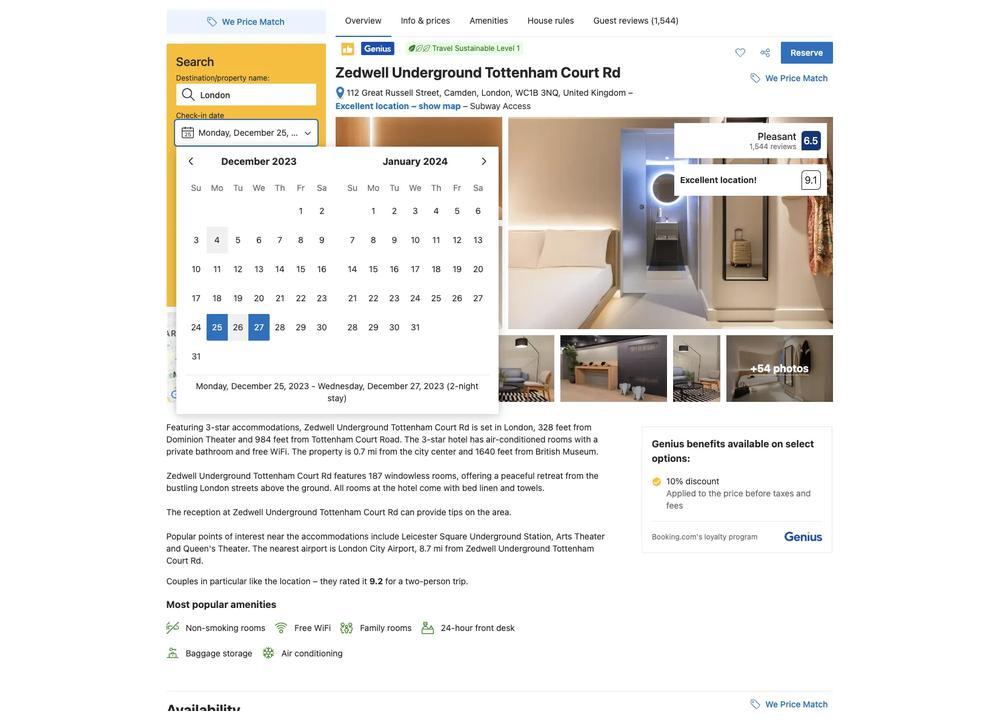 Task type: locate. For each thing, give the bounding box(es) containing it.
1 check- from the top
[[176, 111, 201, 120]]

0 horizontal spatial 6
[[257, 235, 262, 245]]

square
[[440, 531, 468, 542]]

access
[[503, 100, 531, 111]]

16
[[317, 264, 327, 274], [390, 264, 399, 274]]

a up linen
[[495, 471, 499, 481]]

25 cell
[[207, 312, 228, 341]]

9.1
[[805, 175, 818, 186]]

17 inside option
[[192, 293, 201, 303]]

24-
[[441, 623, 455, 633]]

0 vertical spatial for
[[231, 246, 241, 255]]

8 for 8 january 2024 option in the top left of the page
[[371, 235, 376, 245]]

10 for the 10 december 2023 checkbox
[[192, 264, 201, 274]]

0 horizontal spatial 28
[[275, 322, 285, 332]]

0 horizontal spatial &
[[234, 230, 239, 239]]

1 horizontal spatial 4
[[434, 206, 439, 216]]

25 December 2023 checkbox
[[207, 314, 228, 341]]

wednesday,
[[199, 164, 246, 174], [318, 381, 365, 391]]

price inside the search section
[[237, 16, 257, 27]]

taxes
[[774, 488, 795, 498]]

fr for 2023
[[297, 183, 305, 193]]

2-night stay
[[176, 184, 218, 193]]

1 vertical spatial mi
[[434, 543, 443, 554]]

24 inside 24 january 2024 option
[[410, 293, 421, 303]]

10%
[[667, 476, 684, 486]]

sa up 6 january 2024 checkbox
[[474, 183, 483, 193]]

1 horizontal spatial 25
[[212, 322, 222, 332]]

22 inside checkbox
[[296, 293, 306, 303]]

1 15 from the left
[[297, 264, 306, 274]]

3 up "i'm"
[[194, 235, 199, 245]]

24 for 24 january 2024 option
[[410, 293, 421, 303]]

fr up 1 checkbox
[[297, 183, 305, 193]]

25 for 25 january 2024 option at the left top of page
[[431, 293, 442, 303]]

16 inside option
[[390, 264, 399, 274]]

we for bottommost we price match "dropdown button"
[[766, 699, 779, 709]]

2 14 from the left
[[348, 264, 357, 274]]

su for january
[[348, 183, 358, 193]]

27 December 2023 checkbox
[[249, 314, 270, 341]]

the inside '10% discount applied to the price before taxes and fees'
[[709, 488, 722, 498]]

underground down area.
[[470, 531, 522, 542]]

options:
[[652, 453, 691, 464]]

feet right the 328
[[556, 422, 571, 432]]

booking.com's
[[652, 532, 703, 542]]

17 December 2023 checkbox
[[186, 285, 207, 312]]

date for check-in date
[[209, 111, 224, 120]]

fr
[[297, 183, 305, 193], [454, 183, 461, 193]]

1 horizontal spatial sa
[[474, 183, 483, 193]]

star up center
[[431, 434, 446, 445]]

0 horizontal spatial 9
[[319, 235, 325, 245]]

1 vertical spatial 13
[[255, 264, 264, 274]]

2 horizontal spatial feet
[[556, 422, 571, 432]]

1 horizontal spatial 14
[[348, 264, 357, 274]]

23 inside 23 december 2023 checkbox
[[317, 293, 327, 303]]

sa for 2024
[[474, 183, 483, 193]]

17 for the 17 option
[[192, 293, 201, 303]]

12 inside checkbox
[[453, 235, 462, 245]]

price for we price match "dropdown button" within the the search section
[[237, 16, 257, 27]]

1 vertical spatial 12
[[234, 264, 243, 274]]

benefits
[[687, 438, 726, 449]]

check-
[[176, 111, 201, 120], [176, 147, 201, 156]]

queen's
[[183, 543, 216, 554]]

25 inside checkbox
[[212, 322, 222, 332]]

14 right 13 checkbox
[[276, 264, 285, 274]]

2 fr from the left
[[454, 183, 461, 193]]

the
[[400, 446, 413, 457], [586, 471, 599, 481], [287, 483, 299, 493], [383, 483, 396, 493], [709, 488, 722, 498], [478, 507, 490, 517], [287, 531, 299, 542], [265, 576, 278, 586]]

1 vertical spatial 11
[[213, 264, 221, 274]]

0 vertical spatial 19
[[453, 264, 462, 274]]

19 inside option
[[453, 264, 462, 274]]

2 mo from the left
[[368, 183, 380, 193]]

27 left 28 checkbox on the top of page
[[254, 322, 264, 332]]

pleasant
[[758, 131, 797, 142]]

29 inside checkbox
[[369, 322, 379, 332]]

sa up '2 december 2023' option
[[317, 183, 327, 193]]

6 inside checkbox
[[476, 206, 481, 216]]

15
[[297, 264, 306, 274], [369, 264, 378, 274]]

hour
[[455, 623, 473, 633]]

0 horizontal spatial excellent
[[336, 100, 374, 111]]

2023 up "december 2023"
[[291, 127, 312, 138]]

5 December 2023 checkbox
[[228, 227, 249, 253]]

0 horizontal spatial 24
[[191, 322, 201, 332]]

1 tu from the left
[[233, 183, 243, 193]]

24 inside "24 december 2023" option
[[191, 322, 201, 332]]

rooms up british
[[548, 434, 573, 445]]

11 inside option
[[433, 235, 440, 245]]

0 vertical spatial on
[[772, 438, 784, 449]]

2 inside option
[[320, 206, 325, 216]]

windowless
[[385, 471, 430, 481]]

3- up bathroom
[[206, 422, 215, 432]]

monday, for monday, december 25, 2023
[[199, 127, 232, 138]]

1 28 from the left
[[275, 322, 285, 332]]

1 horizontal spatial star
[[431, 434, 446, 445]]

house rules link
[[518, 5, 584, 36]]

0 vertical spatial 27
[[474, 293, 483, 303]]

0 horizontal spatial location
[[280, 576, 311, 586]]

in inside the search section
[[201, 111, 207, 120]]

23 for 23 december 2023 checkbox
[[317, 293, 327, 303]]

8 for 8 december 2023 option
[[298, 235, 304, 245]]

the up popular
[[166, 507, 181, 517]]

zedwell down "square"
[[466, 543, 496, 554]]

24-hour front desk
[[441, 623, 515, 633]]

1 inside button
[[266, 205, 270, 215]]

2 horizontal spatial is
[[472, 422, 478, 432]]

1 horizontal spatial grid
[[342, 176, 489, 341]]

14 December 2023 checkbox
[[270, 256, 291, 283]]

1 vertical spatial check-
[[176, 147, 201, 156]]

1 22 from the left
[[296, 293, 306, 303]]

russell
[[386, 87, 414, 98]]

28 for "28" checkbox
[[348, 322, 358, 332]]

27 right 26 'checkbox'
[[474, 293, 483, 303]]

hotel
[[448, 434, 468, 445], [398, 483, 418, 493]]

7 December 2023 checkbox
[[270, 227, 291, 253]]

1 grid from the left
[[186, 176, 333, 370]]

1 vertical spatial is
[[345, 446, 352, 457]]

fr up 5 option
[[454, 183, 461, 193]]

london up reception
[[200, 483, 229, 493]]

location
[[376, 100, 409, 111], [280, 576, 311, 586]]

27, inside monday, december 25, 2023 - wednesday, december 27, 2023 (2-night stay)
[[410, 381, 422, 391]]

30 right 29 december 2023 option
[[317, 322, 327, 332]]

28 for 28 checkbox on the top of page
[[275, 322, 285, 332]]

is left set
[[472, 422, 478, 432]]

th for 2024
[[431, 183, 442, 193]]

2 left the adults
[[182, 205, 187, 215]]

city
[[415, 446, 429, 457]]

12 for 12 checkbox
[[453, 235, 462, 245]]

25,
[[277, 127, 289, 138], [274, 381, 287, 391]]

13 inside "option"
[[474, 235, 483, 245]]

15 January 2024 checkbox
[[363, 256, 384, 283]]

december for wednesday, december 27, 2023
[[248, 164, 289, 174]]

23 inside "23" 'checkbox'
[[390, 293, 400, 303]]

8.7
[[420, 543, 432, 554]]

1 horizontal spatial 6
[[476, 206, 481, 216]]

travel sustainable level 1
[[433, 44, 520, 53]]

25, inside monday, december 25, 2023 - wednesday, december 27, 2023 (2-night stay)
[[274, 381, 287, 391]]

29 inside option
[[296, 322, 306, 332]]

25, for monday, december 25, 2023
[[277, 127, 289, 138]]

1 vertical spatial hotel
[[398, 483, 418, 493]]

streets
[[232, 483, 259, 493]]

23 December 2023 checkbox
[[312, 285, 333, 312]]

7 inside checkbox
[[278, 235, 283, 245]]

night left stay
[[184, 184, 201, 193]]

10 down "i'm"
[[192, 264, 201, 274]]

tips
[[449, 507, 463, 517]]

retreat
[[537, 471, 564, 481]]

towels.
[[518, 483, 545, 493]]

rd up kingdom
[[603, 64, 621, 81]]

2 vertical spatial we price match
[[766, 699, 829, 709]]

click to open map view image
[[336, 86, 345, 100]]

13 December 2023 checkbox
[[249, 256, 270, 283]]

3 inside checkbox
[[194, 235, 199, 245]]

5 inside 5 december 2023 option
[[236, 235, 241, 245]]

non-
[[186, 623, 206, 633]]

reserve button
[[782, 42, 833, 64]]

21 January 2024 checkbox
[[342, 285, 363, 312]]

1 21 from the left
[[276, 293, 285, 303]]

price for bottommost we price match "dropdown button"
[[781, 699, 801, 709]]

16 inside '16' checkbox
[[317, 264, 327, 274]]

0 horizontal spatial night
[[184, 184, 201, 193]]

1 8 from the left
[[298, 235, 304, 245]]

1 vertical spatial monday,
[[196, 381, 229, 391]]

date for check-out date
[[214, 147, 229, 156]]

1 vertical spatial london,
[[504, 422, 536, 432]]

20 January 2024 checkbox
[[468, 256, 489, 283]]

0 horizontal spatial fr
[[297, 183, 305, 193]]

level
[[497, 44, 515, 53]]

22 January 2024 checkbox
[[363, 285, 384, 312]]

28 January 2024 checkbox
[[342, 314, 363, 341]]

13 down work
[[255, 264, 264, 274]]

1 horizontal spatial 27,
[[410, 381, 422, 391]]

1 vertical spatial excellent
[[681, 175, 719, 185]]

19 for 19 'checkbox'
[[234, 293, 243, 303]]

16 December 2023 checkbox
[[312, 256, 333, 283]]

26 inside checkbox
[[233, 322, 243, 332]]

3 for the 3 checkbox
[[194, 235, 199, 245]]

2 23 from the left
[[390, 293, 400, 303]]

near
[[267, 531, 285, 542]]

2 9 from the left
[[392, 235, 397, 245]]

0 horizontal spatial on
[[466, 507, 475, 517]]

0 horizontal spatial at
[[223, 507, 231, 517]]

0 vertical spatial 18
[[432, 264, 441, 274]]

search up 19 'checkbox'
[[231, 272, 261, 283]]

traveling
[[200, 246, 229, 255]]

23 right 22 checkbox
[[317, 293, 327, 303]]

wednesday, inside 'button'
[[199, 164, 246, 174]]

monday, inside monday, december 25, 2023 - wednesday, december 27, 2023 (2-night stay)
[[196, 381, 229, 391]]

2 22 from the left
[[369, 293, 379, 303]]

1 mo from the left
[[211, 183, 223, 193]]

from right retreat in the bottom of the page
[[566, 471, 584, 481]]

2 vertical spatial price
[[781, 699, 801, 709]]

2 grid from the left
[[342, 176, 489, 341]]

10 January 2024 checkbox
[[405, 227, 426, 253]]

mi right 0.7
[[368, 446, 377, 457]]

1 horizontal spatial 3-
[[422, 434, 431, 445]]

27 January 2024 checkbox
[[468, 285, 489, 312]]

rd.
[[191, 555, 204, 566]]

2 sa from the left
[[474, 183, 483, 193]]

museum.
[[563, 446, 599, 457]]

12
[[453, 235, 462, 245], [234, 264, 243, 274]]

27 inside cell
[[254, 322, 264, 332]]

· left "0"
[[215, 205, 218, 215]]

match
[[260, 16, 285, 27], [804, 73, 829, 83], [804, 699, 829, 709]]

on left select
[[772, 438, 784, 449]]

21 left 22 checkbox
[[276, 293, 285, 303]]

23
[[317, 293, 327, 303], [390, 293, 400, 303]]

6 for 6 january 2024 checkbox
[[476, 206, 481, 216]]

2 tu from the left
[[390, 183, 399, 193]]

2 21 from the left
[[348, 293, 357, 303]]

come
[[420, 483, 442, 493]]

1 vertical spatial we price match
[[766, 73, 829, 83]]

monday,
[[199, 127, 232, 138], [196, 381, 229, 391]]

all
[[334, 483, 344, 493]]

fr for 2024
[[454, 183, 461, 193]]

0 vertical spatial a
[[594, 434, 598, 445]]

name:
[[249, 73, 270, 82]]

29 right 28 checkbox on the top of page
[[296, 322, 306, 332]]

2023 for monday, december 25, 2023
[[291, 127, 312, 138]]

31 inside option
[[192, 351, 201, 361]]

excellent location – show map button
[[336, 100, 463, 111]]

tu for december 2023
[[233, 183, 243, 193]]

0 horizontal spatial hotel
[[398, 483, 418, 493]]

night
[[184, 184, 201, 193], [459, 381, 479, 391]]

16 for the 16 option on the left of page
[[390, 264, 399, 274]]

location left they
[[280, 576, 311, 586]]

17 for 17 checkbox
[[411, 264, 420, 274]]

search section
[[162, 0, 499, 414]]

6 December 2023 checkbox
[[249, 227, 270, 253]]

su up 7 option
[[348, 183, 358, 193]]

31 inside 31 checkbox
[[411, 322, 420, 332]]

22 December 2023 checkbox
[[291, 285, 312, 312]]

19 inside 'checkbox'
[[234, 293, 243, 303]]

rooms right family
[[388, 623, 412, 633]]

13 inside checkbox
[[255, 264, 264, 274]]

date right out
[[214, 147, 229, 156]]

&
[[418, 15, 424, 25], [234, 230, 239, 239]]

10 for 10 january 2024 checkbox
[[411, 235, 420, 245]]

22 for 22 option at left top
[[369, 293, 379, 303]]

grid
[[186, 176, 333, 370], [342, 176, 489, 341]]

0 horizontal spatial with
[[444, 483, 460, 493]]

price
[[237, 16, 257, 27], [781, 73, 801, 83], [781, 699, 801, 709]]

25 down check-in date
[[185, 131, 191, 138]]

2 th from the left
[[431, 183, 442, 193]]

is down accommodations
[[330, 543, 336, 554]]

1 vertical spatial &
[[234, 230, 239, 239]]

1 vertical spatial 3
[[194, 235, 199, 245]]

zedwell
[[336, 64, 389, 81], [304, 422, 335, 432], [166, 471, 197, 481], [233, 507, 263, 517], [466, 543, 496, 554]]

1 7 from the left
[[278, 235, 283, 245]]

7 for 7 option
[[350, 235, 355, 245]]

peaceful
[[501, 471, 535, 481]]

zedwell up "112" at the top
[[336, 64, 389, 81]]

mi right the 8.7
[[434, 543, 443, 554]]

& right info
[[418, 15, 424, 25]]

rooms
[[548, 434, 573, 445], [346, 483, 371, 493], [241, 623, 266, 633], [388, 623, 412, 633]]

8 January 2024 checkbox
[[363, 227, 384, 253]]

and down popular
[[166, 543, 181, 554]]

points
[[199, 531, 223, 542]]

9 for 9 checkbox
[[319, 235, 325, 245]]

24 left 25 checkbox
[[191, 322, 201, 332]]

leicester
[[402, 531, 438, 542]]

1 horizontal spatial 9
[[392, 235, 397, 245]]

can
[[401, 507, 415, 517]]

1 horizontal spatial night
[[459, 381, 479, 391]]

search button
[[176, 263, 316, 292]]

2 29 from the left
[[369, 322, 379, 332]]

23 for "23" 'checkbox'
[[390, 293, 400, 303]]

7 inside option
[[350, 235, 355, 245]]

25, for monday, december 25, 2023 - wednesday, december 27, 2023 (2-night stay)
[[274, 381, 287, 391]]

3- up the city
[[422, 434, 431, 445]]

2 · from the left
[[261, 205, 264, 215]]

grid for december
[[186, 176, 333, 370]]

feet
[[556, 422, 571, 432], [274, 434, 289, 445], [498, 446, 513, 457]]

2-
[[176, 184, 184, 193]]

1 vertical spatial 25
[[431, 293, 442, 303]]

9 inside 9 january 2024 option
[[392, 235, 397, 245]]

4 inside checkbox
[[434, 206, 439, 216]]

1 horizontal spatial 19
[[453, 264, 462, 274]]

0 vertical spatial 20
[[473, 264, 484, 274]]

15 inside option
[[297, 264, 306, 274]]

1 vertical spatial london
[[338, 543, 368, 554]]

17 inside checkbox
[[411, 264, 420, 274]]

18 right the 17 option
[[213, 293, 222, 303]]

we price match inside the search section
[[222, 16, 285, 27]]

london, inside '112 great russell street, camden, london, wc1b 3nq, united kingdom – excellent location – show map – subway access'
[[482, 87, 513, 98]]

wednesday, december 27, 2023
[[199, 164, 325, 174]]

zedwell up property
[[304, 422, 335, 432]]

13 right 12 checkbox
[[474, 235, 483, 245]]

1 horizontal spatial 20
[[473, 264, 484, 274]]

22 inside option
[[369, 293, 379, 303]]

0 horizontal spatial sa
[[317, 183, 327, 193]]

0 horizontal spatial for
[[231, 246, 241, 255]]

0 horizontal spatial mi
[[368, 446, 377, 457]]

we price match for middle we price match "dropdown button"
[[766, 73, 829, 83]]

0 horizontal spatial 21
[[276, 293, 285, 303]]

2 15 from the left
[[369, 264, 378, 274]]

air-
[[486, 434, 500, 445]]

12 inside option
[[234, 264, 243, 274]]

0 horizontal spatial 2
[[182, 205, 187, 215]]

1 29 from the left
[[296, 322, 306, 332]]

and down peaceful
[[501, 483, 515, 493]]

25, left -
[[274, 381, 287, 391]]

1 left "room"
[[266, 205, 270, 215]]

6 inside option
[[257, 235, 262, 245]]

2 vertical spatial feet
[[498, 446, 513, 457]]

4 up traveling
[[215, 235, 220, 245]]

theater up bathroom
[[206, 434, 236, 445]]

5 inside 5 option
[[455, 206, 460, 216]]

3 January 2024 checkbox
[[405, 198, 426, 224]]

6 January 2024 checkbox
[[468, 198, 489, 224]]

1 vertical spatial 26
[[233, 322, 243, 332]]

26 right 25 january 2024 option at the left top of page
[[452, 293, 463, 303]]

2023 for monday, december 25, 2023 - wednesday, december 27, 2023 (2-night stay)
[[289, 381, 309, 391]]

2 vertical spatial is
[[330, 543, 336, 554]]

9
[[319, 235, 325, 245], [392, 235, 397, 245]]

su
[[191, 183, 201, 193], [348, 183, 358, 193]]

adults
[[189, 205, 213, 215]]

15 December 2023 checkbox
[[291, 256, 312, 283]]

2023 left -
[[289, 381, 309, 391]]

1 horizontal spatial 26
[[452, 293, 463, 303]]

0 vertical spatial 31
[[411, 322, 420, 332]]

discount
[[686, 476, 720, 486]]

0 vertical spatial 3-
[[206, 422, 215, 432]]

january
[[383, 156, 421, 167]]

0 horizontal spatial 29
[[296, 322, 306, 332]]

21 for 21 option
[[348, 293, 357, 303]]

0 horizontal spatial 31
[[192, 351, 201, 361]]

2023 down monday, december 25, 2023
[[272, 156, 297, 167]]

bustling
[[166, 483, 198, 493]]

9 inside 9 checkbox
[[319, 235, 325, 245]]

0 vertical spatial 17
[[411, 264, 420, 274]]

28 left '29 january 2024' checkbox
[[348, 322, 358, 332]]

11 down traveling
[[213, 264, 221, 274]]

1 th from the left
[[275, 183, 285, 193]]

1 horizontal spatial th
[[431, 183, 442, 193]]

reviews right guest on the top of the page
[[619, 15, 649, 25]]

london,
[[482, 87, 513, 98], [504, 422, 536, 432]]

tu down wednesday, december 27, 2023 'button'
[[233, 183, 243, 193]]

0 vertical spatial 12
[[453, 235, 462, 245]]

homes
[[209, 230, 232, 239]]

the right above
[[287, 483, 299, 493]]

8 right 7 december 2023 checkbox
[[298, 235, 304, 245]]

0 horizontal spatial grid
[[186, 176, 333, 370]]

2 su from the left
[[348, 183, 358, 193]]

18 right 17 checkbox
[[432, 264, 441, 274]]

at
[[373, 483, 381, 493], [223, 507, 231, 517]]

room
[[272, 205, 292, 215]]

1 sa from the left
[[317, 183, 327, 193]]

with down rooms,
[[444, 483, 460, 493]]

17 right the 16 option on the left of page
[[411, 264, 420, 274]]

reserve
[[791, 47, 824, 58]]

1 vertical spatial 19
[[234, 293, 243, 303]]

1 23 from the left
[[317, 293, 327, 303]]

4 inside checkbox
[[215, 235, 220, 245]]

offering
[[462, 471, 492, 481]]

1 horizontal spatial &
[[418, 15, 424, 25]]

the right to
[[709, 488, 722, 498]]

13 January 2024 checkbox
[[468, 227, 489, 253]]

london, up conditioned
[[504, 422, 536, 432]]

0 horizontal spatial 23
[[317, 293, 327, 303]]

2023 for wednesday, december 27, 2023
[[305, 164, 325, 174]]

in for check-in date
[[201, 111, 207, 120]]

feet up wifi.
[[274, 434, 289, 445]]

2 7 from the left
[[350, 235, 355, 245]]

january 2024
[[383, 156, 448, 167]]

1 horizontal spatial 31
[[411, 322, 420, 332]]

th up 4 checkbox
[[431, 183, 442, 193]]

31 December 2023 checkbox
[[186, 343, 207, 370]]

19 for 19 january 2024 option
[[453, 264, 462, 274]]

18 January 2024 checkbox
[[426, 256, 447, 283]]

0 vertical spatial location
[[376, 100, 409, 111]]

before
[[746, 488, 771, 498]]

1 horizontal spatial 10
[[411, 235, 420, 245]]

27 for 27 option
[[474, 293, 483, 303]]

su for december
[[191, 183, 201, 193]]

2 inside checkbox
[[392, 206, 397, 216]]

0 horizontal spatial 27,
[[291, 164, 302, 174]]

28 December 2023 checkbox
[[270, 314, 291, 341]]

3 inside option
[[413, 206, 418, 216]]

27, left (2-
[[410, 381, 422, 391]]

1 horizontal spatial with
[[575, 434, 591, 445]]

th up "room"
[[275, 183, 285, 193]]

0 horizontal spatial feet
[[274, 434, 289, 445]]

29 January 2024 checkbox
[[363, 314, 384, 341]]

6.5
[[804, 135, 819, 146]]

26 January 2024 checkbox
[[447, 285, 468, 312]]

a
[[594, 434, 598, 445], [495, 471, 499, 481], [399, 576, 403, 586]]

31 right 30 checkbox
[[411, 322, 420, 332]]

at up of
[[223, 507, 231, 517]]

1640
[[476, 446, 496, 457]]

27, inside 'button'
[[291, 164, 302, 174]]

9 for 9 january 2024 option
[[392, 235, 397, 245]]

1 su from the left
[[191, 183, 201, 193]]

12 for 12 december 2023 option
[[234, 264, 243, 274]]

25 inside option
[[431, 293, 442, 303]]

0 horizontal spatial 5
[[236, 235, 241, 245]]

2 8 from the left
[[371, 235, 376, 245]]

5 right 4 checkbox
[[455, 206, 460, 216]]

1 horizontal spatial wednesday,
[[318, 381, 365, 391]]

0
[[220, 205, 225, 215]]

the up nearest
[[287, 531, 299, 542]]

we for middle we price match "dropdown button"
[[766, 73, 779, 83]]

tottenham down arts
[[553, 543, 595, 554]]

0 vertical spatial 26
[[452, 293, 463, 303]]

0 vertical spatial monday,
[[199, 127, 232, 138]]

december inside 'button'
[[248, 164, 289, 174]]

2 for december
[[320, 206, 325, 216]]

0 horizontal spatial 12
[[234, 264, 243, 274]]

december for monday, december 25, 2023
[[234, 127, 274, 138]]

1 9 from the left
[[319, 235, 325, 245]]

11 left 12 checkbox
[[433, 235, 440, 245]]

i'm traveling for work
[[187, 246, 259, 255]]

children
[[227, 205, 259, 215]]

theater
[[206, 434, 236, 445], [575, 531, 605, 542]]

1 vertical spatial a
[[495, 471, 499, 481]]

0 horizontal spatial theater
[[206, 434, 236, 445]]

from down "road."
[[379, 446, 398, 457]]

1 horizontal spatial 15
[[369, 264, 378, 274]]

0 vertical spatial mi
[[368, 446, 377, 457]]

2023 inside 'button'
[[305, 164, 325, 174]]

11 inside option
[[213, 264, 221, 274]]

1 vertical spatial in
[[495, 422, 502, 432]]

1 fr from the left
[[297, 183, 305, 193]]

1 horizontal spatial 8
[[371, 235, 376, 245]]

2 16 from the left
[[390, 264, 399, 274]]

search up destination/property
[[176, 55, 214, 69]]

15 inside option
[[369, 264, 378, 274]]

london down accommodations
[[338, 543, 368, 554]]

location inside '112 great russell street, camden, london, wc1b 3nq, united kingdom – excellent location – show map – subway access'
[[376, 100, 409, 111]]

star up bathroom
[[215, 422, 230, 432]]

airport
[[301, 543, 328, 554]]

2 28 from the left
[[348, 322, 358, 332]]

for inside the search section
[[231, 246, 241, 255]]

0 vertical spatial 6
[[476, 206, 481, 216]]

for right 9.2
[[386, 576, 396, 586]]

0 horizontal spatial search
[[176, 55, 214, 69]]

0 vertical spatial wednesday,
[[199, 164, 246, 174]]

17 January 2024 checkbox
[[405, 256, 426, 283]]

1 right "room"
[[299, 206, 303, 216]]

1 16 from the left
[[317, 264, 327, 274]]

date up out
[[209, 111, 224, 120]]

grid for january
[[342, 176, 489, 341]]

24 right "23" 'checkbox'
[[410, 293, 421, 303]]

26 inside 'checkbox'
[[452, 293, 463, 303]]

2 check- from the top
[[176, 147, 201, 156]]

1 vertical spatial 20
[[254, 293, 264, 303]]

0 horizontal spatial 14
[[276, 264, 285, 274]]

0 horizontal spatial 22
[[296, 293, 306, 303]]



Task type: vqa. For each thing, say whether or not it's contained in the screenshot.
flights to the middle
no



Task type: describe. For each thing, give the bounding box(es) containing it.
sa for 2023
[[317, 183, 327, 193]]

2 30 from the left
[[389, 322, 400, 332]]

328
[[538, 422, 554, 432]]

from down conditioned
[[515, 446, 534, 457]]

0 vertical spatial is
[[472, 422, 478, 432]]

city
[[370, 543, 386, 554]]

trip.
[[453, 576, 469, 586]]

the down museum.
[[586, 471, 599, 481]]

dominion
[[166, 434, 203, 445]]

19 December 2023 checkbox
[[228, 285, 249, 312]]

storage
[[223, 648, 253, 658]]

18 December 2023 checkbox
[[207, 285, 228, 312]]

29 December 2023 checkbox
[[291, 314, 312, 341]]

it
[[363, 576, 368, 586]]

1 December 2023 checkbox
[[291, 198, 312, 224]]

genius benefits available on select options:
[[652, 438, 815, 464]]

we price match for bottommost we price match "dropdown button"
[[766, 699, 829, 709]]

112 great russell street, camden, london, wc1b 3nq, united kingdom – excellent location – show map – subway access
[[336, 87, 634, 111]]

underground up street,
[[392, 64, 482, 81]]

rd up ground.
[[322, 471, 332, 481]]

wifi
[[314, 623, 331, 633]]

london, inside featuring 3-star accommodations, zedwell underground tottenham court rd is set in london, 328 feet from dominion theater and 984 feet from tottenham court road. the 3-star hotel has air-conditioned rooms with a private bathroom and free wifi. the property is 0.7 mi from the city center and 1640 feet from british museum. zedwell underground tottenham court rd features 187 windowless rooms, offering a peaceful retreat from the bustling london streets above the ground. all rooms at the hotel come with bed linen and towels. the reception at zedwell underground tottenham court rd can provide tips on the area. popular points of interest near the accommodations include leicester square underground station, arts theater and queen's theater. the nearest airport is london city airport, 8.7 mi from zedwell underground tottenham court rd.
[[504, 422, 536, 432]]

12 December 2023 checkbox
[[228, 256, 249, 283]]

overview
[[345, 15, 382, 25]]

16 January 2024 checkbox
[[384, 256, 405, 283]]

stay
[[203, 184, 218, 193]]

court up center
[[435, 422, 457, 432]]

5 for 5 option
[[455, 206, 460, 216]]

tottenham up property
[[312, 434, 353, 445]]

1 horizontal spatial feet
[[498, 446, 513, 457]]

1 January 2024 checkbox
[[363, 198, 384, 224]]

family rooms
[[360, 623, 412, 633]]

2 vertical spatial match
[[804, 699, 829, 709]]

27 for 27 december 2023 option
[[254, 322, 264, 332]]

1 horizontal spatial london
[[338, 543, 368, 554]]

center
[[431, 446, 457, 457]]

0 horizontal spatial london
[[200, 483, 229, 493]]

scored 6.5 element
[[802, 131, 821, 150]]

1 vertical spatial location
[[280, 576, 311, 586]]

20 December 2023 checkbox
[[249, 285, 270, 312]]

0 vertical spatial theater
[[206, 434, 236, 445]]

baggage
[[186, 648, 221, 658]]

set
[[481, 422, 493, 432]]

i'm
[[187, 246, 197, 255]]

2 vertical spatial we price match button
[[747, 694, 833, 711]]

court up 'united'
[[561, 64, 600, 81]]

on inside genius benefits available on select options:
[[772, 438, 784, 449]]

th for 2023
[[275, 183, 285, 193]]

30 December 2023 checkbox
[[312, 314, 333, 341]]

29 for 29 december 2023 option
[[296, 322, 306, 332]]

25 for 25 checkbox
[[212, 322, 222, 332]]

10% discount applied to the price before taxes and fees
[[667, 476, 811, 511]]

11 for 11 option
[[433, 235, 440, 245]]

1 horizontal spatial a
[[495, 471, 499, 481]]

mo for january
[[368, 183, 380, 193]]

out
[[201, 147, 212, 156]]

– right map
[[463, 100, 468, 111]]

subway
[[470, 100, 501, 111]]

guest reviews (1,544)
[[594, 15, 679, 25]]

reception
[[184, 507, 221, 517]]

rated pleasant element
[[681, 129, 797, 144]]

0 vertical spatial night
[[184, 184, 201, 193]]

the right like
[[265, 576, 278, 586]]

from up property
[[291, 434, 309, 445]]

3 December 2023 checkbox
[[186, 227, 207, 253]]

the left the city
[[400, 446, 413, 457]]

22 for 22 checkbox
[[296, 293, 306, 303]]

travel
[[433, 44, 453, 53]]

apartments
[[241, 230, 280, 239]]

the down the 'windowless'
[[383, 483, 396, 493]]

13 for 13 checkbox
[[255, 264, 264, 274]]

4 for the 4 december 2023 checkbox
[[215, 235, 220, 245]]

from down "square"
[[445, 543, 464, 554]]

the up the city
[[405, 434, 420, 445]]

31 January 2024 checkbox
[[405, 314, 426, 341]]

has
[[470, 434, 484, 445]]

0 vertical spatial search
[[176, 55, 214, 69]]

18 for the 18 december 2023 checkbox
[[213, 293, 222, 303]]

from up museum.
[[574, 422, 592, 432]]

15 for 15 option
[[297, 264, 306, 274]]

court up ground.
[[297, 471, 319, 481]]

1 vertical spatial with
[[444, 483, 460, 493]]

8 December 2023 checkbox
[[291, 227, 312, 253]]

14 January 2024 checkbox
[[342, 256, 363, 283]]

rooms down 'amenities'
[[241, 623, 266, 633]]

conditioning
[[295, 648, 343, 658]]

person
[[424, 576, 451, 586]]

underground up streets at the left of page
[[199, 471, 251, 481]]

price
[[724, 488, 744, 498]]

1 horizontal spatial is
[[345, 446, 352, 457]]

13 for 13 january 2024 "option"
[[474, 235, 483, 245]]

1 vertical spatial theater
[[575, 531, 605, 542]]

entire homes & apartments
[[187, 230, 280, 239]]

24 December 2023 checkbox
[[186, 314, 207, 341]]

3 for 3 option
[[413, 206, 418, 216]]

2 December 2023 checkbox
[[312, 198, 333, 224]]

30 January 2024 checkbox
[[384, 314, 405, 341]]

+54 photos
[[751, 362, 809, 375]]

3nq,
[[541, 87, 561, 98]]

and left 984
[[238, 434, 253, 445]]

rd left can
[[388, 507, 399, 517]]

station,
[[524, 531, 554, 542]]

scored 9.1 element
[[802, 170, 821, 190]]

program
[[729, 532, 758, 542]]

check-out date
[[176, 147, 229, 156]]

4 for 4 checkbox
[[434, 206, 439, 216]]

kingdom
[[592, 87, 626, 98]]

the down interest
[[253, 543, 268, 554]]

2 for january
[[392, 206, 397, 216]]

1 horizontal spatial for
[[386, 576, 396, 586]]

map
[[443, 100, 461, 111]]

theater.
[[218, 543, 250, 554]]

featuring
[[166, 422, 204, 432]]

provide
[[417, 507, 447, 517]]

2023 left (2-
[[424, 381, 445, 391]]

1 · from the left
[[215, 205, 218, 215]]

24 for "24 december 2023" option
[[191, 322, 201, 332]]

reviews inside the pleasant 1,544 reviews
[[771, 142, 797, 151]]

21 for 21 december 2023 option
[[276, 293, 285, 303]]

amenities link
[[460, 5, 518, 36]]

excellent inside '112 great russell street, camden, london, wc1b 3nq, united kingdom – excellent location – show map – subway access'
[[336, 100, 374, 111]]

27 cell
[[249, 312, 270, 341]]

on inside featuring 3-star accommodations, zedwell underground tottenham court rd is set in london, 328 feet from dominion theater and 984 feet from tottenham court road. the 3-star hotel has air-conditioned rooms with a private bathroom and free wifi. the property is 0.7 mi from the city center and 1640 feet from british museum. zedwell underground tottenham court rd features 187 windowless rooms, offering a peaceful retreat from the bustling london streets above the ground. all rooms at the hotel come with bed linen and towels. the reception at zedwell underground tottenham court rd can provide tips on the area. popular points of interest near the accommodations include leicester square underground station, arts theater and queen's theater. the nearest airport is london city airport, 8.7 mi from zedwell underground tottenham court rd.
[[466, 507, 475, 517]]

popular
[[192, 599, 228, 610]]

most popular amenities
[[166, 599, 277, 610]]

15 for 15 option
[[369, 264, 378, 274]]

+54 photos link
[[727, 335, 833, 402]]

6 for 6 december 2023 option
[[257, 235, 262, 245]]

1 vertical spatial we price match button
[[747, 67, 833, 89]]

21 December 2023 checkbox
[[270, 285, 291, 312]]

20 for "20 december 2023" checkbox
[[254, 293, 264, 303]]

0 vertical spatial star
[[215, 422, 230, 432]]

wednesday, inside monday, december 25, 2023 - wednesday, december 27, 2023 (2-night stay)
[[318, 381, 365, 391]]

11 for 11 option
[[213, 264, 221, 274]]

we for we price match "dropdown button" within the the search section
[[222, 16, 235, 27]]

rooms down features at bottom
[[346, 483, 371, 493]]

check- for in
[[176, 111, 201, 120]]

– left they
[[313, 576, 318, 586]]

zedwell up interest
[[233, 507, 263, 517]]

26 for 26 'checkbox'
[[452, 293, 463, 303]]

1 vertical spatial match
[[804, 73, 829, 83]]

and down has
[[459, 446, 473, 457]]

court up include
[[364, 507, 386, 517]]

0 horizontal spatial 3-
[[206, 422, 215, 432]]

valign  initial image
[[340, 42, 355, 56]]

(1,544)
[[651, 15, 679, 25]]

0 horizontal spatial a
[[399, 576, 403, 586]]

above
[[261, 483, 285, 493]]

11 January 2024 checkbox
[[426, 227, 447, 253]]

5 January 2024 checkbox
[[447, 198, 468, 224]]

1 right level
[[517, 44, 520, 53]]

wednesday, december 27, 2023 button
[[176, 158, 325, 181]]

12 January 2024 checkbox
[[447, 227, 468, 253]]

check- for out
[[176, 147, 201, 156]]

court up 0.7
[[356, 434, 378, 445]]

1 horizontal spatial hotel
[[448, 434, 468, 445]]

free
[[253, 446, 268, 457]]

tottenham up above
[[253, 471, 295, 481]]

187
[[369, 471, 383, 481]]

booking.com's loyalty program
[[652, 532, 758, 542]]

front
[[475, 623, 494, 633]]

26 December 2023 checkbox
[[228, 314, 249, 341]]

& inside the search section
[[234, 230, 239, 239]]

destination/property
[[176, 73, 247, 82]]

most
[[166, 599, 190, 610]]

0.7
[[354, 446, 366, 457]]

loyalty
[[705, 532, 727, 542]]

0 horizontal spatial is
[[330, 543, 336, 554]]

1,544
[[750, 142, 769, 151]]

prices
[[427, 15, 451, 25]]

0 horizontal spatial reviews
[[619, 15, 649, 25]]

mo for december
[[211, 183, 223, 193]]

rd left set
[[459, 422, 470, 432]]

the right wifi.
[[292, 446, 307, 457]]

25 January 2024 checkbox
[[426, 285, 447, 312]]

1 left 2 january 2024 checkbox
[[372, 206, 376, 216]]

price for middle we price match "dropdown button"
[[781, 73, 801, 83]]

we price match for we price match "dropdown button" within the the search section
[[222, 16, 285, 27]]

11 December 2023 checkbox
[[207, 256, 228, 283]]

couples in particular like the location – they rated it 9.2 for a two-person trip.
[[166, 576, 469, 586]]

arts
[[556, 531, 573, 542]]

24 January 2024 checkbox
[[405, 285, 426, 312]]

underground down station,
[[499, 543, 551, 554]]

smoking
[[206, 623, 239, 633]]

we price match button inside the search section
[[203, 11, 290, 33]]

19 January 2024 checkbox
[[447, 256, 468, 283]]

night inside monday, december 25, 2023 - wednesday, december 27, 2023 (2-night stay)
[[459, 381, 479, 391]]

and inside '10% discount applied to the price before taxes and fees'
[[797, 488, 811, 498]]

2 inside button
[[182, 205, 187, 215]]

29 for '29 january 2024' checkbox
[[369, 322, 379, 332]]

camden,
[[444, 87, 479, 98]]

and left free
[[236, 446, 250, 457]]

air conditioning
[[282, 648, 343, 658]]

search inside button
[[231, 272, 261, 283]]

select
[[786, 438, 815, 449]]

underground up 0.7
[[337, 422, 389, 432]]

december for monday, december 25, 2023 - wednesday, december 27, 2023 (2-night stay)
[[231, 381, 272, 391]]

featuring 3-star accommodations, zedwell underground tottenham court rd is set in london, 328 feet from dominion theater and 984 feet from tottenham court road. the 3-star hotel has air-conditioned rooms with a private bathroom and free wifi. the property is 0.7 mi from the city center and 1640 feet from british museum. zedwell underground tottenham court rd features 187 windowless rooms, offering a peaceful retreat from the bustling london streets above the ground. all rooms at the hotel come with bed linen and towels. the reception at zedwell underground tottenham court rd can provide tips on the area. popular points of interest near the accommodations include leicester square underground station, arts theater and queen's theater. the nearest airport is london city airport, 8.7 mi from zedwell underground tottenham court rd.
[[166, 422, 608, 566]]

2 January 2024 checkbox
[[384, 198, 405, 224]]

monday, for monday, december 25, 2023 - wednesday, december 27, 2023 (2-night stay)
[[196, 381, 229, 391]]

guest
[[594, 15, 617, 25]]

7 January 2024 checkbox
[[342, 227, 363, 253]]

Where are you going? field
[[196, 84, 316, 106]]

tu for january 2024
[[390, 183, 399, 193]]

in inside featuring 3-star accommodations, zedwell underground tottenham court rd is set in london, 328 feet from dominion theater and 984 feet from tottenham court road. the 3-star hotel has air-conditioned rooms with a private bathroom and free wifi. the property is 0.7 mi from the city center and 1640 feet from british museum. zedwell underground tottenham court rd features 187 windowless rooms, offering a peaceful retreat from the bustling london streets above the ground. all rooms at the hotel come with bed linen and towels. the reception at zedwell underground tottenham court rd can provide tips on the area. popular points of interest near the accommodations include leicester square underground station, arts theater and queen's theater. the nearest airport is london city airport, 8.7 mi from zedwell underground tottenham court rd.
[[495, 422, 502, 432]]

zedwell up bustling
[[166, 471, 197, 481]]

couples
[[166, 576, 198, 586]]

31 for the 31 option
[[192, 351, 201, 361]]

26 for 26 december 2023 checkbox
[[233, 322, 243, 332]]

match inside the search section
[[260, 16, 285, 27]]

bed
[[463, 483, 478, 493]]

available
[[728, 438, 770, 449]]

31 for 31 checkbox
[[411, 322, 420, 332]]

23 January 2024 checkbox
[[384, 285, 405, 312]]

1 30 from the left
[[317, 322, 327, 332]]

two-
[[406, 576, 424, 586]]

4 January 2024 checkbox
[[426, 198, 447, 224]]

1 14 from the left
[[276, 264, 285, 274]]

4 December 2023 checkbox
[[207, 227, 228, 253]]

+54
[[751, 362, 772, 375]]

monday, december 25, 2023 - wednesday, december 27, 2023 (2-night stay)
[[196, 381, 479, 403]]

airport,
[[388, 543, 417, 554]]

the left area.
[[478, 507, 490, 517]]

tottenham up "road."
[[391, 422, 433, 432]]

court left rd.
[[166, 555, 188, 566]]

16 for '16' checkbox
[[317, 264, 327, 274]]

9 January 2024 checkbox
[[384, 227, 405, 253]]

20 for 20 january 2024 checkbox
[[473, 264, 484, 274]]

18 for 18 january 2024 checkbox at the top of the page
[[432, 264, 441, 274]]

great
[[362, 87, 383, 98]]

26 cell
[[228, 312, 249, 341]]

entire
[[187, 230, 207, 239]]

features
[[334, 471, 366, 481]]

underground up near
[[266, 507, 318, 517]]

984
[[255, 434, 271, 445]]

10 December 2023 checkbox
[[186, 256, 207, 283]]

in for couples in particular like the location – they rated it 9.2 for a two-person trip.
[[201, 576, 208, 586]]

– left show
[[412, 100, 417, 111]]

tottenham up wc1b
[[485, 64, 558, 81]]

7 for 7 december 2023 checkbox
[[278, 235, 283, 245]]

genius
[[652, 438, 685, 449]]

accommodations
[[302, 531, 369, 542]]

tottenham down all
[[320, 507, 362, 517]]

wc1b
[[516, 87, 539, 98]]

5 for 5 december 2023 option on the top
[[236, 235, 241, 245]]

9 December 2023 checkbox
[[312, 227, 333, 253]]

guest reviews (1,544) link
[[584, 5, 689, 36]]

0 vertical spatial &
[[418, 15, 424, 25]]

0 vertical spatial 25
[[185, 131, 191, 138]]

– right kingdom
[[629, 87, 634, 98]]

1 horizontal spatial at
[[373, 483, 381, 493]]



